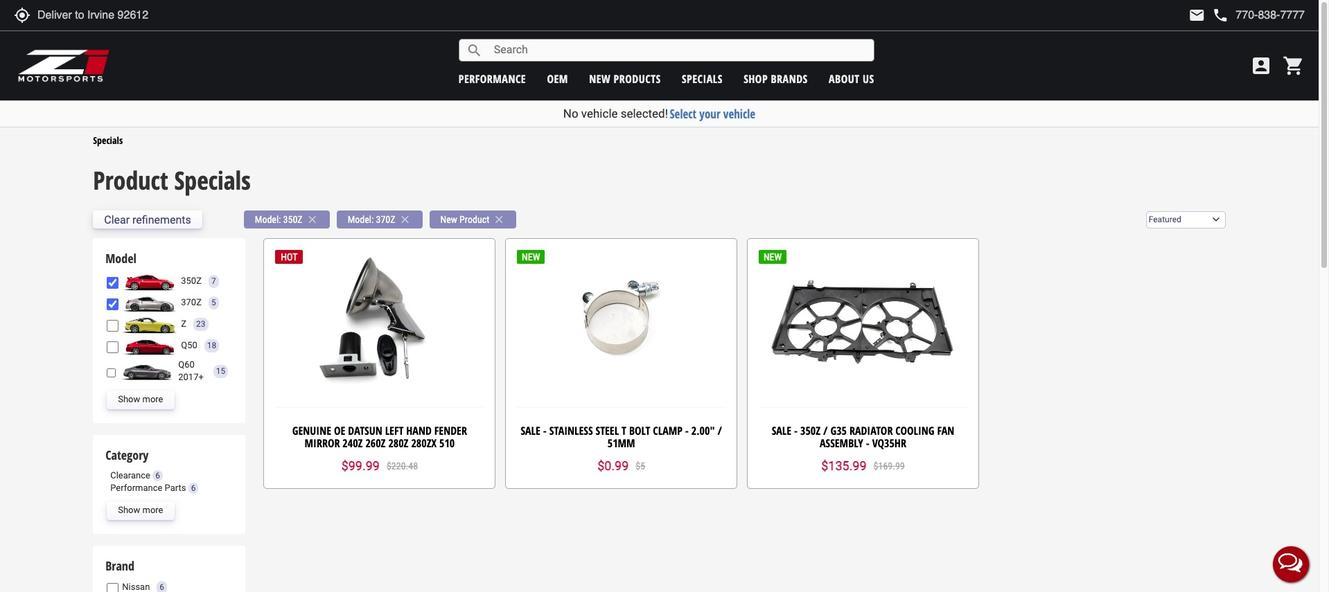 Task type: describe. For each thing, give the bounding box(es) containing it.
0 horizontal spatial 350z
[[181, 276, 202, 286]]

0 vertical spatial 6
[[155, 471, 160, 481]]

1 horizontal spatial specials
[[174, 164, 251, 198]]

select
[[670, 106, 696, 122]]

23
[[196, 319, 205, 329]]

clamp
[[653, 423, 682, 439]]

hand
[[406, 423, 432, 439]]

vq35hr
[[872, 436, 906, 451]]

close for new product close
[[493, 214, 505, 226]]

specials link
[[682, 71, 723, 86]]

left
[[385, 423, 404, 439]]

370z inside model: 370z close
[[376, 214, 395, 225]]

performance
[[110, 483, 162, 493]]

show more button for category
[[107, 502, 174, 520]]

parts
[[165, 483, 186, 493]]

q50
[[181, 340, 197, 351]]

model: for model: 350z close
[[255, 214, 281, 225]]

product specials
[[93, 164, 251, 198]]

- left 2.00"
[[685, 423, 689, 439]]

7
[[211, 276, 216, 286]]

240z
[[343, 436, 363, 451]]

shop brands
[[744, 71, 808, 86]]

51mm
[[608, 436, 635, 451]]

fan
[[937, 423, 954, 439]]

$220.48
[[387, 461, 418, 472]]

nissan
[[122, 582, 150, 592]]

my_location
[[14, 7, 30, 24]]

z1 motorsports logo image
[[17, 49, 111, 83]]

steel
[[596, 423, 619, 439]]

$135.99
[[821, 459, 867, 474]]

specials link
[[93, 133, 123, 147]]

q60
[[178, 359, 195, 370]]

phone
[[1212, 7, 1229, 24]]

oem
[[547, 71, 568, 86]]

mail phone
[[1189, 7, 1229, 24]]

new
[[440, 214, 457, 225]]

$5
[[636, 461, 645, 472]]

mail link
[[1189, 7, 1205, 24]]

5
[[211, 298, 216, 308]]

model
[[106, 250, 136, 267]]

account_box
[[1250, 55, 1272, 77]]

t
[[622, 423, 626, 439]]

oem link
[[547, 71, 568, 86]]

infiniti q60 coupe cv37 2017 2018 2019 2020 2.0t 3.0t red sport redsport vr30ddtt z1 motorsports image
[[119, 363, 175, 381]]

350z inside sale - 350z / g35 radiator cooling fan assembly - vq35hr
[[800, 423, 820, 439]]

shop
[[744, 71, 768, 86]]

2017+
[[178, 372, 204, 383]]

no
[[563, 107, 578, 121]]

category clearance 6 performance parts 6
[[106, 447, 196, 493]]

shopping_cart
[[1283, 55, 1305, 77]]

new products
[[589, 71, 661, 86]]

fender
[[434, 423, 467, 439]]

2 vertical spatial 6
[[160, 582, 164, 592]]

select your vehicle link
[[670, 106, 755, 122]]

clear refinements button
[[93, 211, 202, 229]]

show more for model
[[118, 395, 163, 405]]

$135.99 $169.99
[[821, 459, 905, 474]]

bolt
[[629, 423, 650, 439]]

$0.99
[[597, 459, 629, 474]]

search
[[466, 42, 483, 59]]

g35
[[830, 423, 847, 439]]

- left stainless
[[543, 423, 547, 439]]

260z
[[365, 436, 386, 451]]

$169.99
[[874, 461, 905, 472]]

shop brands link
[[744, 71, 808, 86]]

infiniti q50 sedan hybrid v37 2014 2015 2016 2017 2018 2019 2020 vq37vhr 2.0t 3.0t 3.7l red sport redsport vr30ddtt z1 motorsports image
[[122, 337, 178, 355]]

clear
[[104, 213, 130, 226]]

datsun
[[348, 423, 382, 439]]

nissan 370z z34 2009 2010 2011 2012 2013 2014 2015 2016 2017 2018 2019 3.7l vq37vhr vhr nismo z1 motorsports image
[[122, 294, 178, 312]]

1 vertical spatial 370z
[[181, 297, 202, 308]]

specials
[[682, 71, 723, 86]]

mirror
[[305, 436, 340, 451]]

2.00"
[[691, 423, 715, 439]]

mail
[[1189, 7, 1205, 24]]



Task type: locate. For each thing, give the bounding box(es) containing it.
z
[[181, 319, 186, 329]]

show more button
[[107, 391, 174, 409], [107, 502, 174, 520]]

/ inside the sale - stainless steel t bolt clamp - 2.00" / 51mm
[[718, 423, 722, 439]]

products
[[614, 71, 661, 86]]

assembly
[[820, 436, 863, 451]]

350z
[[283, 214, 303, 225], [181, 276, 202, 286], [800, 423, 820, 439]]

1 vertical spatial product
[[459, 214, 489, 225]]

0 horizontal spatial close
[[306, 214, 319, 226]]

1 show more from the top
[[118, 395, 163, 405]]

0 vertical spatial product
[[93, 164, 168, 198]]

us
[[863, 71, 874, 86]]

1 model: from the left
[[255, 214, 281, 225]]

account_box link
[[1247, 55, 1276, 77]]

radiator
[[849, 423, 893, 439]]

1 vertical spatial specials
[[174, 164, 251, 198]]

15
[[216, 366, 225, 376]]

close right new
[[493, 214, 505, 226]]

product up "clear"
[[93, 164, 168, 198]]

refinements
[[132, 213, 191, 226]]

show more button down infiniti q60 coupe cv37 2017 2018 2019 2020 2.0t 3.0t red sport redsport vr30ddtt z1 motorsports image
[[107, 391, 174, 409]]

show down performance
[[118, 505, 140, 516]]

2 / from the left
[[823, 423, 828, 439]]

6 right nissan
[[160, 582, 164, 592]]

370z left new
[[376, 214, 395, 225]]

more down infiniti q60 coupe cv37 2017 2018 2019 2020 2.0t 3.0t red sport redsport vr30ddtt z1 motorsports image
[[142, 395, 163, 405]]

1 more from the top
[[142, 395, 163, 405]]

0 horizontal spatial vehicle
[[581, 107, 618, 121]]

selected!
[[621, 107, 668, 121]]

vehicle right no
[[581, 107, 618, 121]]

1 horizontal spatial 370z
[[376, 214, 395, 225]]

close
[[306, 214, 319, 226], [399, 214, 411, 226], [493, 214, 505, 226]]

new products link
[[589, 71, 661, 86]]

model: 350z close
[[255, 214, 319, 226]]

1 close from the left
[[306, 214, 319, 226]]

18
[[207, 341, 216, 351]]

None checkbox
[[107, 320, 119, 332]]

2 vertical spatial 350z
[[800, 423, 820, 439]]

close for model: 370z close
[[399, 214, 411, 226]]

0 horizontal spatial 370z
[[181, 297, 202, 308]]

more down performance
[[142, 505, 163, 516]]

sale inside sale - 350z / g35 radiator cooling fan assembly - vq35hr
[[772, 423, 791, 439]]

show more
[[118, 395, 163, 405], [118, 505, 163, 516]]

new product close
[[440, 214, 505, 226]]

2 show from the top
[[118, 505, 140, 516]]

about
[[829, 71, 860, 86]]

0 horizontal spatial /
[[718, 423, 722, 439]]

/ left the g35
[[823, 423, 828, 439]]

1 show from the top
[[118, 395, 140, 405]]

about us link
[[829, 71, 874, 86]]

show more for category
[[118, 505, 163, 516]]

product right new
[[459, 214, 489, 225]]

$0.99 $5
[[597, 459, 645, 474]]

1 horizontal spatial vehicle
[[723, 106, 755, 122]]

stainless
[[549, 423, 593, 439]]

1 vertical spatial show more button
[[107, 502, 174, 520]]

oe
[[334, 423, 345, 439]]

sale inside the sale - stainless steel t bolt clamp - 2.00" / 51mm
[[521, 423, 540, 439]]

2 horizontal spatial 350z
[[800, 423, 820, 439]]

280z
[[388, 436, 408, 451]]

None checkbox
[[107, 277, 119, 289], [107, 299, 119, 310], [107, 342, 119, 353], [107, 367, 116, 379], [107, 583, 119, 592], [107, 277, 119, 289], [107, 299, 119, 310], [107, 342, 119, 353], [107, 367, 116, 379], [107, 583, 119, 592]]

vehicle inside no vehicle selected! select your vehicle
[[581, 107, 618, 121]]

show down infiniti q60 coupe cv37 2017 2018 2019 2020 2.0t 3.0t red sport redsport vr30ddtt z1 motorsports image
[[118, 395, 140, 405]]

sale - stainless steel t bolt clamp - 2.00" / 51mm
[[521, 423, 722, 451]]

sale for sale - stainless steel t bolt clamp - 2.00" / 51mm
[[521, 423, 540, 439]]

0 vertical spatial 370z
[[376, 214, 395, 225]]

0 horizontal spatial product
[[93, 164, 168, 198]]

specials
[[93, 133, 123, 147], [174, 164, 251, 198]]

show more down performance
[[118, 505, 163, 516]]

/
[[718, 423, 722, 439], [823, 423, 828, 439]]

2 more from the top
[[142, 505, 163, 516]]

0 vertical spatial specials
[[93, 133, 123, 147]]

2023 nissan z image
[[122, 316, 178, 334]]

0 vertical spatial show more
[[118, 395, 163, 405]]

genuine
[[292, 423, 331, 439]]

$99.99 $220.48
[[341, 459, 418, 474]]

show more button down performance
[[107, 502, 174, 520]]

6 up performance
[[155, 471, 160, 481]]

q60 2017+
[[178, 359, 204, 383]]

0 vertical spatial more
[[142, 395, 163, 405]]

2 horizontal spatial close
[[493, 214, 505, 226]]

performance
[[459, 71, 526, 86]]

vehicle
[[723, 106, 755, 122], [581, 107, 618, 121]]

sale - 350z / g35 radiator cooling fan assembly - vq35hr
[[772, 423, 954, 451]]

model: inside model: 370z close
[[348, 214, 374, 225]]

6
[[155, 471, 160, 481], [191, 484, 196, 493], [160, 582, 164, 592]]

2 model: from the left
[[348, 214, 374, 225]]

clear refinements
[[104, 213, 191, 226]]

1 horizontal spatial sale
[[772, 423, 791, 439]]

Search search field
[[483, 40, 874, 61]]

6 right parts
[[191, 484, 196, 493]]

vehicle right your
[[723, 106, 755, 122]]

1 vertical spatial 6
[[191, 484, 196, 493]]

close left model: 370z close
[[306, 214, 319, 226]]

/ inside sale - 350z / g35 radiator cooling fan assembly - vq35hr
[[823, 423, 828, 439]]

1 show more button from the top
[[107, 391, 174, 409]]

510
[[439, 436, 455, 451]]

1 vertical spatial 350z
[[181, 276, 202, 286]]

brand
[[106, 558, 134, 574]]

- left vq35hr
[[866, 436, 869, 451]]

model: 370z close
[[348, 214, 411, 226]]

clearance
[[110, 470, 150, 481]]

1 horizontal spatial close
[[399, 214, 411, 226]]

1 horizontal spatial product
[[459, 214, 489, 225]]

show
[[118, 395, 140, 405], [118, 505, 140, 516]]

$99.99
[[341, 459, 380, 474]]

no vehicle selected! select your vehicle
[[563, 106, 755, 122]]

close for model: 350z close
[[306, 214, 319, 226]]

model: for model: 370z close
[[348, 214, 374, 225]]

2 show more from the top
[[118, 505, 163, 516]]

product inside new product close
[[459, 214, 489, 225]]

0 horizontal spatial sale
[[521, 423, 540, 439]]

1 horizontal spatial /
[[823, 423, 828, 439]]

1 horizontal spatial model:
[[348, 214, 374, 225]]

sale left the g35
[[772, 423, 791, 439]]

sale for sale - 350z / g35 radiator cooling fan assembly - vq35hr
[[772, 423, 791, 439]]

- left the g35
[[794, 423, 798, 439]]

brands
[[771, 71, 808, 86]]

nissan 350z z33 2003 2004 2005 2006 2007 2008 2009 vq35de 3.5l revup rev up vq35hr nismo z1 motorsports image
[[122, 273, 178, 291]]

product
[[93, 164, 168, 198], [459, 214, 489, 225]]

cooling
[[896, 423, 934, 439]]

1 vertical spatial show more
[[118, 505, 163, 516]]

1 vertical spatial show
[[118, 505, 140, 516]]

2 sale from the left
[[772, 423, 791, 439]]

2 close from the left
[[399, 214, 411, 226]]

2 show more button from the top
[[107, 502, 174, 520]]

phone link
[[1212, 7, 1305, 24]]

-
[[543, 423, 547, 439], [685, 423, 689, 439], [794, 423, 798, 439], [866, 436, 869, 451]]

0 horizontal spatial model:
[[255, 214, 281, 225]]

new
[[589, 71, 611, 86]]

more for category
[[142, 505, 163, 516]]

370z left 5 on the bottom
[[181, 297, 202, 308]]

0 vertical spatial 350z
[[283, 214, 303, 225]]

show more down infiniti q60 coupe cv37 2017 2018 2019 2020 2.0t 3.0t red sport redsport vr30ddtt z1 motorsports image
[[118, 395, 163, 405]]

performance link
[[459, 71, 526, 86]]

genuine oe datsun left hand fender mirror 240z 260z 280z 280zx 510
[[292, 423, 467, 451]]

3 close from the left
[[493, 214, 505, 226]]

0 vertical spatial show
[[118, 395, 140, 405]]

1 vertical spatial more
[[142, 505, 163, 516]]

more for model
[[142, 395, 163, 405]]

280zx
[[411, 436, 437, 451]]

model:
[[255, 214, 281, 225], [348, 214, 374, 225]]

more
[[142, 395, 163, 405], [142, 505, 163, 516]]

about us
[[829, 71, 874, 86]]

1 horizontal spatial 350z
[[283, 214, 303, 225]]

sale
[[521, 423, 540, 439], [772, 423, 791, 439]]

350z inside model: 350z close
[[283, 214, 303, 225]]

show more button for model
[[107, 391, 174, 409]]

close left new
[[399, 214, 411, 226]]

category
[[106, 447, 149, 463]]

/ right 2.00"
[[718, 423, 722, 439]]

1 / from the left
[[718, 423, 722, 439]]

0 vertical spatial show more button
[[107, 391, 174, 409]]

show for category
[[118, 505, 140, 516]]

1 sale from the left
[[521, 423, 540, 439]]

0 horizontal spatial specials
[[93, 133, 123, 147]]

your
[[699, 106, 720, 122]]

shopping_cart link
[[1279, 55, 1305, 77]]

show for model
[[118, 395, 140, 405]]

model: inside model: 350z close
[[255, 214, 281, 225]]

370z
[[376, 214, 395, 225], [181, 297, 202, 308]]

sale left stainless
[[521, 423, 540, 439]]



Task type: vqa. For each thing, say whether or not it's contained in the screenshot.


